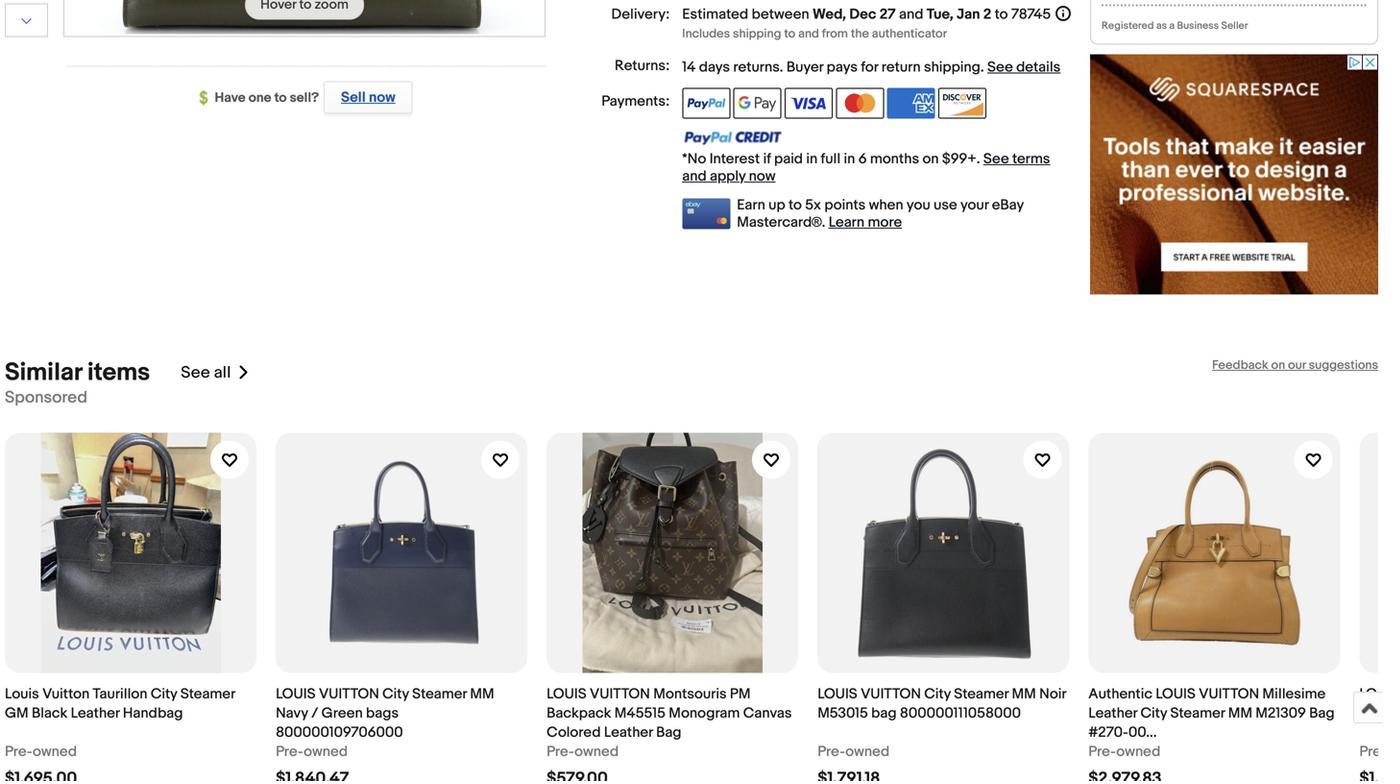 Task type: vqa. For each thing, say whether or not it's contained in the screenshot.
first 'LOUIS' from the right
yes



Task type: describe. For each thing, give the bounding box(es) containing it.
800000111058000
[[900, 705, 1022, 722]]

return
[[882, 59, 921, 76]]

for
[[861, 59, 879, 76]]

$99+.
[[943, 150, 981, 168]]

gm
[[5, 705, 28, 722]]

owned for black
[[33, 743, 77, 760]]

14 days returns . buyer pays for return shipping . see details
[[683, 59, 1061, 76]]

owned for monogram
[[575, 743, 619, 760]]

see all
[[181, 363, 231, 383]]

1 in from the left
[[807, 150, 818, 168]]

city inside the louis vuitton city steamer mm noir m53015 bag 800000111058000
[[925, 686, 951, 703]]

registered as a business seller
[[1102, 20, 1249, 32]]

mm for louis vuitton city steamer mm navy / green bags 800000109706000
[[470, 686, 494, 703]]

owned for /
[[304, 743, 348, 760]]

louis vuitton city steamer handbag leather mm green - picture 3 of 10 image
[[64, 0, 545, 34]]

master card image
[[836, 88, 884, 119]]

00...
[[1129, 724, 1157, 741]]

bags
[[366, 705, 399, 722]]

as
[[1157, 20, 1168, 32]]

similar items
[[5, 358, 150, 388]]

leather inside authentic louis vuitton millesime leather city steamer mm m21309 bag #270-00...
[[1089, 705, 1138, 722]]

louis vuitton city steamer mm noir m53015 bag 800000111058000
[[818, 686, 1067, 722]]

paypal credit image
[[683, 130, 782, 145]]

buyer
[[787, 59, 824, 76]]

0 horizontal spatial on
[[923, 150, 939, 168]]

vuitton for colored
[[590, 686, 650, 703]]

months
[[870, 150, 920, 168]]

and inside see terms and apply now
[[683, 168, 707, 185]]

pre- for louis vuitton montsouris pm backpack m45515 monogram canvas colored leather bag
[[547, 743, 575, 760]]

feedback
[[1213, 358, 1269, 373]]

returns:
[[615, 57, 670, 74]]

1 . from the left
[[780, 59, 784, 76]]

louis inside authentic louis vuitton millesime leather city steamer mm m21309 bag #270-00...
[[1156, 686, 1196, 703]]

0 vertical spatial shipping
[[733, 26, 782, 41]]

your
[[961, 197, 989, 214]]

pre-owned for authentic louis vuitton millesime leather city steamer mm m21309 bag #270-00...
[[1089, 743, 1161, 760]]

learn more link
[[829, 214, 902, 231]]

authenticator
[[872, 26, 948, 41]]

earn
[[737, 197, 766, 214]]

have
[[215, 90, 246, 106]]

bag inside authentic louis vuitton millesime leather city steamer mm m21309 bag #270-00...
[[1310, 705, 1335, 722]]

feedback on our suggestions link
[[1213, 358, 1379, 373]]

mm for louis vuitton city steamer mm noir m53015 bag 800000111058000
[[1012, 686, 1037, 703]]

See all text field
[[181, 363, 231, 383]]

louis
[[5, 686, 39, 703]]

between
[[752, 6, 810, 23]]

pre-owned for louis vuitton city steamer mm noir m53015 bag 800000111058000
[[818, 743, 890, 760]]

#270-
[[1089, 724, 1129, 741]]

our
[[1289, 358, 1307, 373]]

pre-owned text field for authentic louis vuitton millesime leather city steamer mm m21309 bag #270-00...
[[1089, 742, 1161, 761]]

millesime
[[1263, 686, 1326, 703]]

backpack
[[547, 705, 612, 722]]

paypal image
[[683, 88, 731, 119]]

interest
[[710, 150, 760, 168]]

to for have one to sell?
[[274, 90, 287, 106]]

wed,
[[813, 6, 847, 23]]

2 . from the left
[[981, 59, 985, 76]]

canvas
[[744, 705, 792, 722]]

bag inside louis vuitton montsouris pm backpack m45515 monogram canvas colored leather bag
[[656, 724, 682, 741]]

0 vertical spatial now
[[369, 89, 396, 106]]

vuitton inside authentic louis vuitton millesime leather city steamer mm m21309 bag #270-00...
[[1199, 686, 1260, 703]]

dollar sign image
[[199, 91, 215, 106]]

pre-owned for louis vuitton taurillon city steamer gm black leather handbag
[[5, 743, 77, 760]]

feedback on our suggestions
[[1213, 358, 1379, 373]]

from
[[822, 26, 848, 41]]

pre-owned text field for louis vuitton montsouris pm backpack m45515 monogram canvas colored leather bag
[[547, 742, 619, 761]]

27
[[880, 6, 896, 23]]

see for terms
[[984, 150, 1010, 168]]

colored
[[547, 724, 601, 741]]

similar
[[5, 358, 82, 388]]

leather inside louis vuitton montsouris pm backpack m45515 monogram canvas colored leather bag
[[604, 724, 653, 741]]

all
[[214, 363, 231, 383]]

payments:
[[602, 93, 670, 110]]

800000109706000
[[276, 724, 403, 741]]

sell?
[[290, 90, 319, 106]]

items
[[87, 358, 150, 388]]

Sponsored text field
[[5, 388, 87, 408]]

one
[[249, 90, 271, 106]]

full
[[821, 150, 841, 168]]

see terms and apply now
[[683, 150, 1051, 185]]

see for all
[[181, 363, 210, 383]]

louis vuitton montsouris pm backpack m45515 monogram canvas colored leather bag
[[547, 686, 792, 741]]

78745
[[1012, 6, 1051, 23]]

2 in from the left
[[844, 150, 856, 168]]

pre- for louis vuitton taurillon city steamer gm black leather handbag
[[5, 743, 33, 760]]

returns
[[734, 59, 780, 76]]

m21309
[[1256, 705, 1307, 722]]

google pay image
[[734, 88, 782, 119]]

includes
[[683, 26, 730, 41]]

you
[[907, 197, 931, 214]]

owned for steamer
[[1117, 743, 1161, 760]]

ebay
[[992, 197, 1024, 214]]

includes shipping to and from the authenticator
[[683, 26, 948, 41]]

0 vertical spatial see
[[988, 59, 1014, 76]]

sponsored
[[5, 388, 87, 408]]

days
[[699, 59, 730, 76]]

1 vertical spatial and
[[799, 26, 820, 41]]

2 horizontal spatial and
[[899, 6, 924, 23]]

suggestions
[[1309, 358, 1379, 373]]

seller
[[1222, 20, 1249, 32]]

a
[[1170, 20, 1175, 32]]

sell now
[[341, 89, 396, 106]]

up
[[769, 197, 786, 214]]

pm
[[730, 686, 751, 703]]

pre-owned text field for louis vuitton city steamer mm navy / green bags 800000109706000
[[276, 742, 348, 761]]



Task type: locate. For each thing, give the bounding box(es) containing it.
4 vuitton from the left
[[1199, 686, 1260, 703]]

2 owned from the left
[[304, 743, 348, 760]]

dec
[[850, 6, 877, 23]]

shipping up discover image
[[924, 59, 981, 76]]

pre-owned down colored
[[547, 743, 619, 760]]

pre- down gm
[[5, 743, 33, 760]]

more
[[868, 214, 902, 231]]

1 horizontal spatial .
[[981, 59, 985, 76]]

None text field
[[818, 769, 881, 781], [1360, 769, 1384, 781], [818, 769, 881, 781], [1360, 769, 1384, 781]]

business
[[1178, 20, 1219, 32]]

paid
[[775, 150, 803, 168]]

vuitton inside louis vuitton city steamer mm navy / green bags 800000109706000
[[319, 686, 379, 703]]

noir
[[1040, 686, 1067, 703]]

terms
[[1013, 150, 1051, 168]]

if
[[764, 150, 771, 168]]

see
[[988, 59, 1014, 76], [984, 150, 1010, 168], [181, 363, 210, 383]]

navy
[[276, 705, 308, 722]]

louis up 00...
[[1156, 686, 1196, 703]]

3 pre-owned from the left
[[547, 743, 619, 760]]

0 horizontal spatial leather
[[71, 705, 120, 722]]

2 pre- from the left
[[276, 743, 304, 760]]

on left $99+.
[[923, 150, 939, 168]]

green
[[322, 705, 363, 722]]

mm inside the louis vuitton city steamer mm noir m53015 bag 800000111058000
[[1012, 686, 1037, 703]]

see left all on the left of page
[[181, 363, 210, 383]]

city inside louis vuitton taurillon city steamer gm black leather handbag
[[151, 686, 177, 703]]

visa image
[[785, 88, 833, 119]]

pre-owned down 800000109706000
[[276, 743, 348, 760]]

pre- down colored
[[547, 743, 575, 760]]

monogram
[[669, 705, 740, 722]]

vuitton up bag
[[861, 686, 921, 703]]

the
[[851, 26, 870, 41]]

details
[[1017, 59, 1061, 76]]

pre-owned text field for louis vuitton city steamer mm noir m53015 bag 800000111058000
[[818, 742, 890, 761]]

steamer inside louis vuitton city steamer mm navy / green bags 800000109706000
[[412, 686, 467, 703]]

2 vertical spatial see
[[181, 363, 210, 383]]

0 horizontal spatial bag
[[656, 724, 682, 741]]

city up 00...
[[1141, 705, 1168, 722]]

bag down m45515
[[656, 724, 682, 741]]

city up 800000111058000 in the right bottom of the page
[[925, 686, 951, 703]]

1 vertical spatial now
[[749, 168, 776, 185]]

to right 2 on the right top
[[995, 6, 1008, 23]]

5 pre-owned from the left
[[1089, 743, 1161, 760]]

leather up #270-
[[1089, 705, 1138, 722]]

pays
[[827, 59, 858, 76]]

authentic
[[1089, 686, 1153, 703]]

0 horizontal spatial shipping
[[733, 26, 782, 41]]

pre-
[[5, 743, 33, 760], [276, 743, 304, 760], [547, 743, 575, 760], [818, 743, 846, 760], [1089, 743, 1117, 760], [1360, 743, 1384, 760]]

1 pre-owned from the left
[[5, 743, 77, 760]]

owned down 00...
[[1117, 743, 1161, 760]]

3 owned from the left
[[575, 743, 619, 760]]

pre-owned text field down colored
[[547, 742, 619, 761]]

steamer
[[181, 686, 235, 703], [412, 686, 467, 703], [955, 686, 1009, 703], [1171, 705, 1226, 722]]

m45515
[[615, 705, 666, 722]]

1 horizontal spatial on
[[1272, 358, 1286, 373]]

learn more
[[829, 214, 902, 231]]

1 horizontal spatial mm
[[1012, 686, 1037, 703]]

0 horizontal spatial and
[[683, 168, 707, 185]]

louis inside louis vuitton montsouris pm backpack m45515 monogram canvas colored leather bag
[[547, 686, 587, 703]]

pre- for louis vuitton city steamer mm navy / green bags 800000109706000
[[276, 743, 304, 760]]

5x
[[806, 197, 822, 214]]

louis up m53015
[[818, 686, 858, 703]]

steamer inside authentic louis vuitton millesime leather city steamer mm m21309 bag #270-00...
[[1171, 705, 1226, 722]]

see terms and apply now link
[[683, 150, 1051, 185]]

pre- inside pre-owned text box
[[5, 743, 33, 760]]

see all link
[[181, 358, 250, 388]]

owned down bag
[[846, 743, 890, 760]]

1 horizontal spatial in
[[844, 150, 856, 168]]

earn up to 5x points when you use your ebay mastercard®.
[[737, 197, 1024, 231]]

to for earn up to 5x points when you use your ebay mastercard®.
[[789, 197, 802, 214]]

see details link
[[988, 59, 1061, 76]]

3 louis from the left
[[818, 686, 858, 703]]

vuitton for bags
[[319, 686, 379, 703]]

louis inside louis vuitton city steamer mm navy / green bags 800000109706000
[[276, 686, 316, 703]]

louis for louis vuitton montsouris pm backpack m45515 monogram canvas colored leather bag
[[547, 686, 587, 703]]

0 vertical spatial on
[[923, 150, 939, 168]]

city inside authentic louis vuitton millesime leather city steamer mm m21309 bag #270-00...
[[1141, 705, 1168, 722]]

louis up navy
[[276, 686, 316, 703]]

2 horizontal spatial mm
[[1229, 705, 1253, 722]]

Pre- text field
[[1360, 742, 1384, 761]]

1 vuitton from the left
[[319, 686, 379, 703]]

1 horizontal spatial leather
[[604, 724, 653, 741]]

learn
[[829, 214, 865, 231]]

taurillon
[[93, 686, 148, 703]]

now up earn
[[749, 168, 776, 185]]

to
[[995, 6, 1008, 23], [784, 26, 796, 41], [274, 90, 287, 106], [789, 197, 802, 214]]

in
[[807, 150, 818, 168], [844, 150, 856, 168]]

pre- down navy
[[276, 743, 304, 760]]

louis for louis vuitton city steamer mm noir m53015 bag 800000111058000
[[818, 686, 858, 703]]

sell now link
[[319, 81, 413, 114]]

louis vuitton city steamer mm navy / green bags 800000109706000
[[276, 686, 494, 741]]

and up "authenticator"
[[899, 6, 924, 23]]

6
[[859, 150, 867, 168]]

1 louis from the left
[[276, 686, 316, 703]]

owned down colored
[[575, 743, 619, 760]]

pre-owned for louis vuitton city steamer mm navy / green bags 800000109706000
[[276, 743, 348, 760]]

in left full
[[807, 150, 818, 168]]

1 pre- from the left
[[5, 743, 33, 760]]

1 vertical spatial shipping
[[924, 59, 981, 76]]

bag down 'millesime' on the bottom of the page
[[1310, 705, 1335, 722]]

pre- for authentic louis vuitton millesime leather city steamer mm m21309 bag #270-00...
[[1089, 743, 1117, 760]]

apply
[[710, 168, 746, 185]]

vuitton inside the louis vuitton city steamer mm noir m53015 bag 800000111058000
[[861, 686, 921, 703]]

1 horizontal spatial now
[[749, 168, 776, 185]]

now inside see terms and apply now
[[749, 168, 776, 185]]

city up bags
[[383, 686, 409, 703]]

4 louis from the left
[[1156, 686, 1196, 703]]

1 vertical spatial on
[[1272, 358, 1286, 373]]

5 pre- from the left
[[1089, 743, 1117, 760]]

louis
[[276, 686, 316, 703], [547, 686, 587, 703], [818, 686, 858, 703], [1156, 686, 1196, 703]]

jan
[[957, 6, 981, 23]]

mm inside louis vuitton city steamer mm navy / green bags 800000109706000
[[470, 686, 494, 703]]

louis inside the louis vuitton city steamer mm noir m53015 bag 800000111058000
[[818, 686, 858, 703]]

louis vuitton taurillon city steamer gm black leather handbag
[[5, 686, 235, 722]]

1 vertical spatial see
[[984, 150, 1010, 168]]

vuitton up m21309
[[1199, 686, 1260, 703]]

pre- down lou
[[1360, 743, 1384, 760]]

pre- for louis vuitton city steamer mm noir m53015 bag 800000111058000
[[818, 743, 846, 760]]

1 horizontal spatial shipping
[[924, 59, 981, 76]]

american express image
[[888, 88, 936, 119]]

pre- down #270-
[[1089, 743, 1117, 760]]

0 vertical spatial and
[[899, 6, 924, 23]]

vuitton up m45515
[[590, 686, 650, 703]]

vuitton inside louis vuitton montsouris pm backpack m45515 monogram canvas colored leather bag
[[590, 686, 650, 703]]

to down between
[[784, 26, 796, 41]]

bag
[[872, 705, 897, 722]]

delivery:
[[612, 6, 670, 23]]

pre-owned down m53015
[[818, 743, 890, 760]]

0 horizontal spatial mm
[[470, 686, 494, 703]]

4 pre-owned from the left
[[818, 743, 890, 760]]

5 owned from the left
[[1117, 743, 1161, 760]]

owned down black
[[33, 743, 77, 760]]

estimated between wed, dec 27 and tue, jan 2 to 78745
[[683, 6, 1051, 23]]

now right sell on the left top of page
[[369, 89, 396, 106]]

*no
[[683, 150, 707, 168]]

tue,
[[927, 6, 954, 23]]

pre-owned down black
[[5, 743, 77, 760]]

3 pre-owned text field from the left
[[818, 742, 890, 761]]

see left details
[[988, 59, 1014, 76]]

to for includes shipping to and from the authenticator
[[784, 26, 796, 41]]

/
[[311, 705, 318, 722]]

Pre-owned text field
[[5, 742, 77, 761]]

to right one
[[274, 90, 287, 106]]

on left our
[[1272, 358, 1286, 373]]

shipping down between
[[733, 26, 782, 41]]

2 pre-owned from the left
[[276, 743, 348, 760]]

pre-owned text field down 800000109706000
[[276, 742, 348, 761]]

steamer inside louis vuitton taurillon city steamer gm black leather handbag
[[181, 686, 235, 703]]

0 horizontal spatial .
[[780, 59, 784, 76]]

leather inside louis vuitton taurillon city steamer gm black leather handbag
[[71, 705, 120, 722]]

1 owned from the left
[[33, 743, 77, 760]]

1 horizontal spatial and
[[799, 26, 820, 41]]

Pre-owned text field
[[276, 742, 348, 761], [547, 742, 619, 761], [818, 742, 890, 761], [1089, 742, 1161, 761]]

pre-owned text field down #270-
[[1089, 742, 1161, 761]]

2 vertical spatial and
[[683, 168, 707, 185]]

pre-owned down #270-
[[1089, 743, 1161, 760]]

3 vuitton from the left
[[861, 686, 921, 703]]

1 pre-owned text field from the left
[[276, 742, 348, 761]]

. up discover image
[[981, 59, 985, 76]]

owned for m53015
[[846, 743, 890, 760]]

use
[[934, 197, 958, 214]]

pre-owned for louis vuitton montsouris pm backpack m45515 monogram canvas colored leather bag
[[547, 743, 619, 760]]

city up handbag
[[151, 686, 177, 703]]

steamer inside the louis vuitton city steamer mm noir m53015 bag 800000111058000
[[955, 686, 1009, 703]]

pre- down m53015
[[818, 743, 846, 760]]

2 horizontal spatial leather
[[1089, 705, 1138, 722]]

in left 6
[[844, 150, 856, 168]]

leather down taurillon
[[71, 705, 120, 722]]

14
[[683, 59, 696, 76]]

2 vuitton from the left
[[590, 686, 650, 703]]

and left apply
[[683, 168, 707, 185]]

*no interest if paid in full in 6 months on $99+.
[[683, 150, 984, 168]]

4 pre-owned text field from the left
[[1089, 742, 1161, 761]]

0 horizontal spatial in
[[807, 150, 818, 168]]

see left terms
[[984, 150, 1010, 168]]

city
[[151, 686, 177, 703], [383, 686, 409, 703], [925, 686, 951, 703], [1141, 705, 1168, 722]]

6 pre- from the left
[[1360, 743, 1384, 760]]

lou
[[1360, 686, 1384, 722]]

advertisement region
[[1091, 54, 1379, 294]]

estimated
[[683, 6, 749, 23]]

leather down m45515
[[604, 724, 653, 741]]

black
[[32, 705, 68, 722]]

shipping
[[733, 26, 782, 41], [924, 59, 981, 76]]

0 horizontal spatial now
[[369, 89, 396, 106]]

on
[[923, 150, 939, 168], [1272, 358, 1286, 373]]

None text field
[[5, 769, 77, 781], [276, 769, 349, 781], [547, 769, 608, 781], [1089, 769, 1162, 781], [5, 769, 77, 781], [276, 769, 349, 781], [547, 769, 608, 781], [1089, 769, 1162, 781]]

4 owned from the left
[[846, 743, 890, 760]]

leather
[[71, 705, 120, 722], [1089, 705, 1138, 722], [604, 724, 653, 741]]

see inside see terms and apply now
[[984, 150, 1010, 168]]

3 pre- from the left
[[547, 743, 575, 760]]

mm inside authentic louis vuitton millesime leather city steamer mm m21309 bag #270-00...
[[1229, 705, 1253, 722]]

and left from at the top of the page
[[799, 26, 820, 41]]

4 pre- from the left
[[818, 743, 846, 760]]

m53015
[[818, 705, 869, 722]]

2
[[984, 6, 992, 23]]

pre-owned text field down m53015
[[818, 742, 890, 761]]

. left buyer
[[780, 59, 784, 76]]

2 pre-owned text field from the left
[[547, 742, 619, 761]]

0 vertical spatial bag
[[1310, 705, 1335, 722]]

ebay mastercard image
[[683, 198, 731, 229]]

montsouris
[[654, 686, 727, 703]]

owned inside text box
[[33, 743, 77, 760]]

mastercard®.
[[737, 214, 826, 231]]

1 vertical spatial bag
[[656, 724, 682, 741]]

sell
[[341, 89, 366, 106]]

discover image
[[939, 88, 987, 119]]

city inside louis vuitton city steamer mm navy / green bags 800000109706000
[[383, 686, 409, 703]]

mm
[[470, 686, 494, 703], [1012, 686, 1037, 703], [1229, 705, 1253, 722]]

to left 5x
[[789, 197, 802, 214]]

owned down 800000109706000
[[304, 743, 348, 760]]

1 horizontal spatial bag
[[1310, 705, 1335, 722]]

louis for louis vuitton city steamer mm navy / green bags 800000109706000
[[276, 686, 316, 703]]

louis up backpack
[[547, 686, 587, 703]]

2 louis from the left
[[547, 686, 587, 703]]

to inside "earn up to 5x points when you use your ebay mastercard®."
[[789, 197, 802, 214]]

vuitton up green
[[319, 686, 379, 703]]

have one to sell?
[[215, 90, 319, 106]]

vuitton
[[42, 686, 90, 703]]

vuitton for 800000111058000
[[861, 686, 921, 703]]



